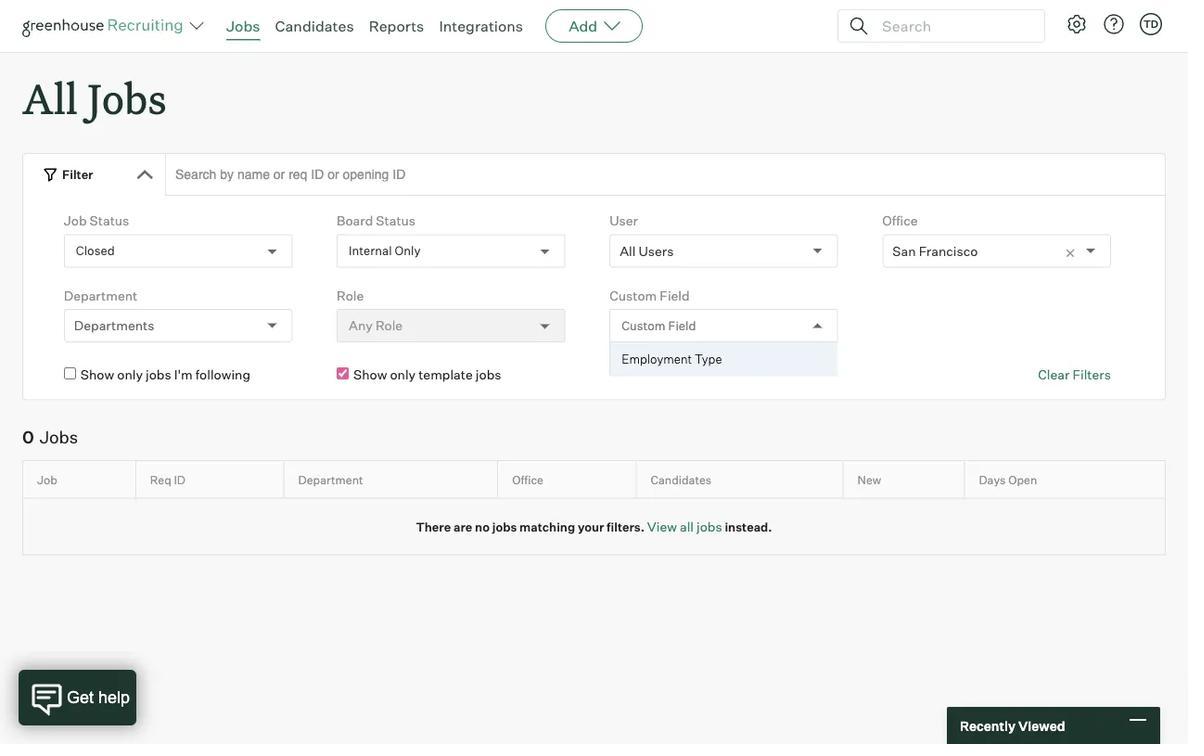 Task type: locate. For each thing, give the bounding box(es) containing it.
2 status from the left
[[376, 213, 416, 229]]

0 horizontal spatial office
[[512, 472, 544, 487]]

only
[[395, 243, 421, 258]]

only left template
[[390, 367, 416, 383]]

department
[[64, 287, 138, 304], [298, 472, 363, 487]]

san francisco option
[[893, 243, 978, 259]]

custom up employment
[[622, 318, 666, 333]]

show
[[81, 367, 114, 383], [353, 367, 387, 383]]

jobs
[[226, 17, 260, 35], [87, 71, 167, 125], [40, 427, 78, 448]]

users
[[639, 243, 674, 259]]

all jobs
[[22, 71, 167, 125]]

req
[[150, 472, 171, 487]]

no
[[475, 519, 490, 534]]

add
[[569, 17, 598, 35]]

office up san
[[883, 213, 918, 229]]

add button
[[546, 9, 643, 43]]

job down 0 jobs
[[37, 472, 57, 487]]

job for job
[[37, 472, 57, 487]]

0 vertical spatial all
[[22, 71, 78, 125]]

0 vertical spatial office
[[883, 213, 918, 229]]

view all jobs link
[[647, 518, 722, 535]]

field up 'employment type'
[[668, 318, 696, 333]]

office up matching
[[512, 472, 544, 487]]

Search by name or req ID or opening ID text field
[[165, 153, 1166, 196]]

jobs right no
[[492, 519, 517, 534]]

1 vertical spatial department
[[298, 472, 363, 487]]

status up internal only
[[376, 213, 416, 229]]

jobs for 0 jobs
[[40, 427, 78, 448]]

1 only from the left
[[117, 367, 143, 383]]

show right the show only template jobs option
[[353, 367, 387, 383]]

jobs right 0
[[40, 427, 78, 448]]

0 vertical spatial candidates
[[275, 17, 354, 35]]

0 horizontal spatial jobs
[[40, 427, 78, 448]]

0 horizontal spatial job
[[37, 472, 57, 487]]

1 vertical spatial office
[[512, 472, 544, 487]]

san francisco
[[893, 243, 978, 259]]

greenhouse recruiting image
[[22, 15, 189, 37]]

instead.
[[725, 519, 772, 534]]

status up the closed
[[90, 213, 129, 229]]

jobs left the candidates link
[[226, 17, 260, 35]]

only for template
[[390, 367, 416, 383]]

field
[[660, 287, 690, 304], [668, 318, 696, 333]]

td
[[1144, 18, 1159, 30]]

only
[[117, 367, 143, 383], [390, 367, 416, 383]]

all up filter
[[22, 71, 78, 125]]

1 status from the left
[[90, 213, 129, 229]]

0 vertical spatial job
[[64, 213, 87, 229]]

1 vertical spatial job
[[37, 472, 57, 487]]

all
[[22, 71, 78, 125], [620, 243, 636, 259]]

recently viewed
[[960, 717, 1066, 734]]

jobs right template
[[476, 367, 501, 383]]

clear
[[1038, 367, 1070, 383]]

configure image
[[1066, 13, 1088, 35]]

2 vertical spatial jobs
[[40, 427, 78, 448]]

1 vertical spatial custom
[[622, 318, 666, 333]]

1 vertical spatial all
[[620, 243, 636, 259]]

0 horizontal spatial only
[[117, 367, 143, 383]]

custom field down the all users option on the top of the page
[[610, 287, 690, 304]]

1 horizontal spatial status
[[376, 213, 416, 229]]

0 horizontal spatial status
[[90, 213, 129, 229]]

open
[[1009, 472, 1037, 487]]

san
[[893, 243, 916, 259]]

departments
[[74, 317, 154, 334]]

1 vertical spatial jobs
[[87, 71, 167, 125]]

custom
[[610, 287, 657, 304], [622, 318, 666, 333]]

board status
[[337, 213, 416, 229]]

custom field
[[610, 287, 690, 304], [622, 318, 696, 333]]

0 vertical spatial department
[[64, 287, 138, 304]]

candidates right "jobs" link on the left of page
[[275, 17, 354, 35]]

status
[[90, 213, 129, 229], [376, 213, 416, 229]]

template
[[419, 367, 473, 383]]

0 horizontal spatial department
[[64, 287, 138, 304]]

internal only
[[349, 243, 421, 258]]

integrations link
[[439, 17, 523, 35]]

job up the closed
[[64, 213, 87, 229]]

1 horizontal spatial job
[[64, 213, 87, 229]]

1 horizontal spatial department
[[298, 472, 363, 487]]

2 show from the left
[[353, 367, 387, 383]]

field down users
[[660, 287, 690, 304]]

0 vertical spatial jobs
[[226, 17, 260, 35]]

jobs
[[146, 367, 171, 383], [476, 367, 501, 383], [697, 518, 722, 535], [492, 519, 517, 534]]

there
[[416, 519, 451, 534]]

0 horizontal spatial show
[[81, 367, 114, 383]]

0 horizontal spatial all
[[22, 71, 78, 125]]

2 only from the left
[[390, 367, 416, 383]]

clear value element
[[1064, 235, 1086, 267]]

all left users
[[620, 243, 636, 259]]

only down departments
[[117, 367, 143, 383]]

1 horizontal spatial only
[[390, 367, 416, 383]]

jobs down greenhouse recruiting image
[[87, 71, 167, 125]]

filters.
[[607, 519, 645, 534]]

all for all users
[[620, 243, 636, 259]]

candidates up view all jobs 'link'
[[651, 472, 712, 487]]

your
[[578, 519, 604, 534]]

Show only template jobs checkbox
[[337, 368, 349, 380]]

job
[[64, 213, 87, 229], [37, 472, 57, 487]]

0 vertical spatial field
[[660, 287, 690, 304]]

custom field up employment
[[622, 318, 696, 333]]

1 horizontal spatial candidates
[[651, 472, 712, 487]]

viewed
[[1019, 717, 1066, 734]]

office
[[883, 213, 918, 229], [512, 472, 544, 487]]

0 vertical spatial custom
[[610, 287, 657, 304]]

1 horizontal spatial all
[[620, 243, 636, 259]]

1 vertical spatial custom field
[[622, 318, 696, 333]]

all users option
[[620, 243, 674, 259]]

days open
[[979, 472, 1037, 487]]

req id
[[150, 472, 186, 487]]

status for board status
[[376, 213, 416, 229]]

show right show only jobs i'm following option
[[81, 367, 114, 383]]

1 horizontal spatial jobs
[[87, 71, 167, 125]]

all users
[[620, 243, 674, 259]]

all
[[680, 518, 694, 535]]

1 horizontal spatial show
[[353, 367, 387, 383]]

candidates
[[275, 17, 354, 35], [651, 472, 712, 487]]

integrations
[[439, 17, 523, 35]]

custom down the all users option on the top of the page
[[610, 287, 657, 304]]

francisco
[[919, 243, 978, 259]]

1 show from the left
[[81, 367, 114, 383]]



Task type: vqa. For each thing, say whether or not it's contained in the screenshot.
Offline
no



Task type: describe. For each thing, give the bounding box(es) containing it.
show only template jobs
[[353, 367, 501, 383]]

employment
[[622, 351, 692, 366]]

recently
[[960, 717, 1016, 734]]

reports link
[[369, 17, 424, 35]]

jobs left i'm
[[146, 367, 171, 383]]

clear filters
[[1038, 367, 1111, 383]]

1 horizontal spatial office
[[883, 213, 918, 229]]

0 horizontal spatial candidates
[[275, 17, 354, 35]]

job for job status
[[64, 213, 87, 229]]

0 vertical spatial custom field
[[610, 287, 690, 304]]

days
[[979, 472, 1006, 487]]

show for show only jobs i'm following
[[81, 367, 114, 383]]

clear value image
[[1064, 247, 1077, 260]]

matching
[[520, 519, 575, 534]]

i'm
[[174, 367, 193, 383]]

job status
[[64, 213, 129, 229]]

0 jobs
[[22, 427, 78, 448]]

jobs for all jobs
[[87, 71, 167, 125]]

view
[[647, 518, 677, 535]]

2 horizontal spatial jobs
[[226, 17, 260, 35]]

there are no jobs matching your filters. view all jobs instead.
[[416, 518, 772, 535]]

closed
[[76, 243, 115, 258]]

all for all jobs
[[22, 71, 78, 125]]

show only jobs i'm following
[[81, 367, 251, 383]]

td button
[[1140, 13, 1162, 35]]

type
[[695, 351, 722, 366]]

jobs right all
[[697, 518, 722, 535]]

show for show only template jobs
[[353, 367, 387, 383]]

status for job status
[[90, 213, 129, 229]]

user
[[610, 213, 638, 229]]

0
[[22, 427, 34, 448]]

employment type
[[622, 351, 722, 366]]

internal
[[349, 243, 392, 258]]

td button
[[1136, 9, 1166, 39]]

role
[[337, 287, 364, 304]]

following
[[196, 367, 251, 383]]

jobs link
[[226, 17, 260, 35]]

new
[[858, 472, 882, 487]]

board
[[337, 213, 373, 229]]

are
[[454, 519, 473, 534]]

only for jobs
[[117, 367, 143, 383]]

jobs inside "there are no jobs matching your filters. view all jobs instead."
[[492, 519, 517, 534]]

1 vertical spatial candidates
[[651, 472, 712, 487]]

filter
[[62, 167, 93, 182]]

Show only jobs I'm following checkbox
[[64, 368, 76, 380]]

clear filters link
[[1038, 366, 1111, 384]]

id
[[174, 472, 186, 487]]

reports
[[369, 17, 424, 35]]

filters
[[1073, 367, 1111, 383]]

candidates link
[[275, 17, 354, 35]]

Search text field
[[878, 13, 1028, 39]]

1 vertical spatial field
[[668, 318, 696, 333]]



